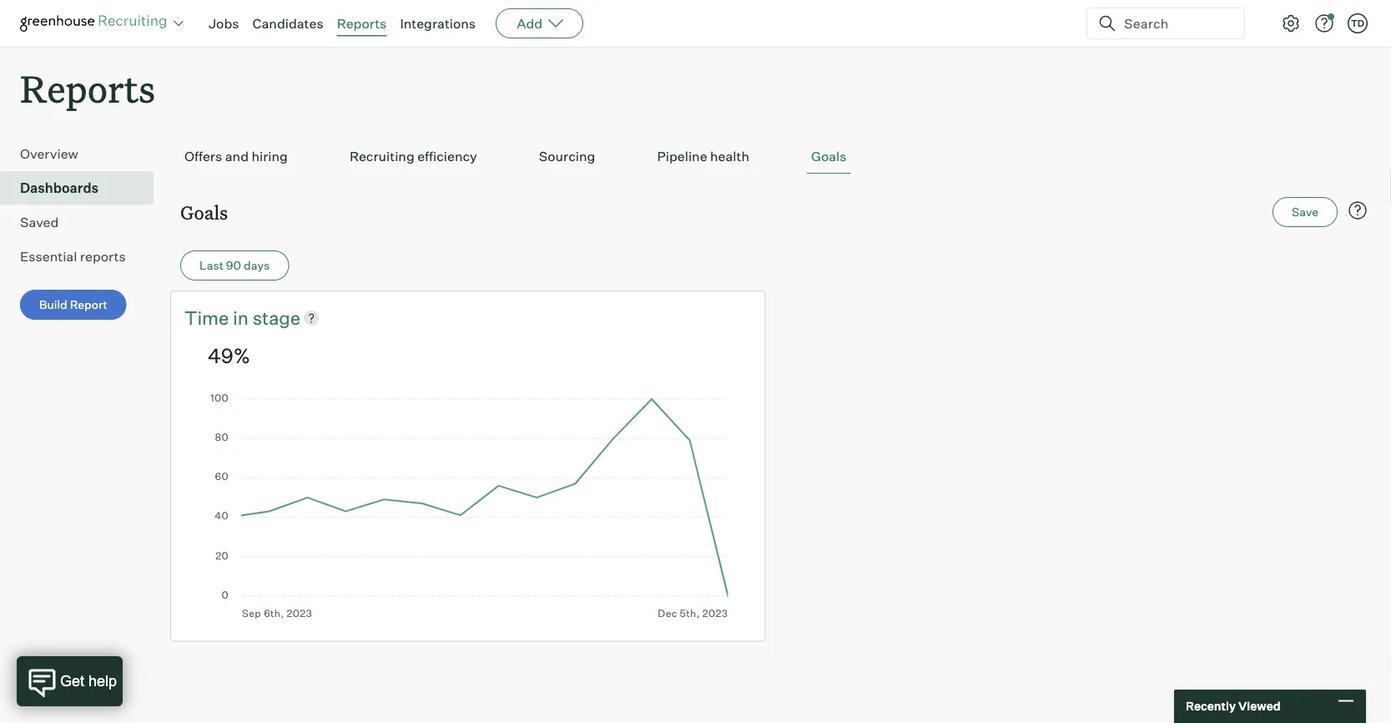 Task type: locate. For each thing, give the bounding box(es) containing it.
offers and hiring button
[[180, 140, 292, 174]]

integrations
[[400, 15, 476, 32]]

recruiting efficiency button
[[346, 140, 482, 174]]

candidates
[[253, 15, 324, 32]]

xychart image
[[208, 394, 729, 620]]

jobs
[[209, 15, 239, 32]]

essential reports
[[20, 248, 126, 265]]

1 horizontal spatial goals
[[812, 148, 847, 165]]

offers and hiring
[[185, 148, 288, 165]]

last 90 days
[[200, 258, 270, 273]]

recently
[[1187, 699, 1237, 714]]

0 horizontal spatial goals
[[180, 200, 228, 224]]

1 horizontal spatial reports
[[337, 15, 387, 32]]

jobs link
[[209, 15, 239, 32]]

sourcing button
[[535, 140, 600, 174]]

efficiency
[[418, 148, 477, 165]]

stage
[[253, 306, 301, 329]]

integrations link
[[400, 15, 476, 32]]

in
[[233, 306, 249, 329]]

1 vertical spatial goals
[[180, 200, 228, 224]]

viewed
[[1239, 699, 1281, 714]]

reports up overview link
[[20, 63, 155, 113]]

reports right "candidates" link
[[337, 15, 387, 32]]

td button
[[1349, 13, 1369, 33]]

reports link
[[337, 15, 387, 32]]

0 vertical spatial goals
[[812, 148, 847, 165]]

offers
[[185, 148, 222, 165]]

tab list containing offers and hiring
[[180, 140, 1372, 174]]

Top navigation search text field
[[1118, 7, 1235, 40]]

tab list
[[180, 140, 1372, 174]]

last 90 days button
[[180, 251, 289, 281]]

td
[[1352, 18, 1365, 29]]

overview
[[20, 145, 78, 162]]

goals
[[812, 148, 847, 165], [180, 200, 228, 224]]

report
[[70, 297, 107, 312]]

0 horizontal spatial reports
[[20, 63, 155, 113]]

build report button
[[20, 290, 127, 320]]

reports
[[337, 15, 387, 32], [20, 63, 155, 113]]



Task type: vqa. For each thing, say whether or not it's contained in the screenshot.
Overview link
yes



Task type: describe. For each thing, give the bounding box(es) containing it.
health
[[711, 148, 750, 165]]

saved link
[[20, 212, 147, 232]]

add button
[[496, 8, 584, 38]]

faq image
[[1349, 201, 1369, 221]]

goals inside button
[[812, 148, 847, 165]]

recruiting efficiency
[[350, 148, 477, 165]]

build
[[39, 297, 67, 312]]

switch applications image
[[172, 15, 185, 32]]

save
[[1293, 205, 1319, 219]]

switch applications element
[[169, 13, 189, 33]]

recruiting
[[350, 148, 415, 165]]

sourcing
[[539, 148, 596, 165]]

days
[[244, 258, 270, 273]]

last
[[200, 258, 224, 273]]

candidates link
[[253, 15, 324, 32]]

saved
[[20, 214, 59, 231]]

0 vertical spatial reports
[[337, 15, 387, 32]]

and
[[225, 148, 249, 165]]

dashboards
[[20, 180, 99, 196]]

overview link
[[20, 144, 147, 164]]

configure image
[[1282, 13, 1302, 33]]

in link
[[233, 305, 253, 331]]

dashboards link
[[20, 178, 147, 198]]

goals button
[[807, 140, 851, 174]]

td button
[[1345, 10, 1372, 37]]

time
[[185, 306, 229, 329]]

pipeline health
[[657, 148, 750, 165]]

time in
[[185, 306, 253, 329]]

stage link
[[253, 305, 301, 331]]

time link
[[185, 305, 233, 331]]

pipeline health button
[[653, 140, 754, 174]]

save button
[[1273, 197, 1338, 227]]

build report
[[39, 297, 107, 312]]

pipeline
[[657, 148, 708, 165]]

1 vertical spatial reports
[[20, 63, 155, 113]]

add
[[517, 15, 543, 32]]

hiring
[[252, 148, 288, 165]]

essential
[[20, 248, 77, 265]]

essential reports link
[[20, 246, 147, 267]]

reports
[[80, 248, 126, 265]]

49%
[[208, 343, 251, 368]]

recently viewed
[[1187, 699, 1281, 714]]

90
[[226, 258, 241, 273]]



